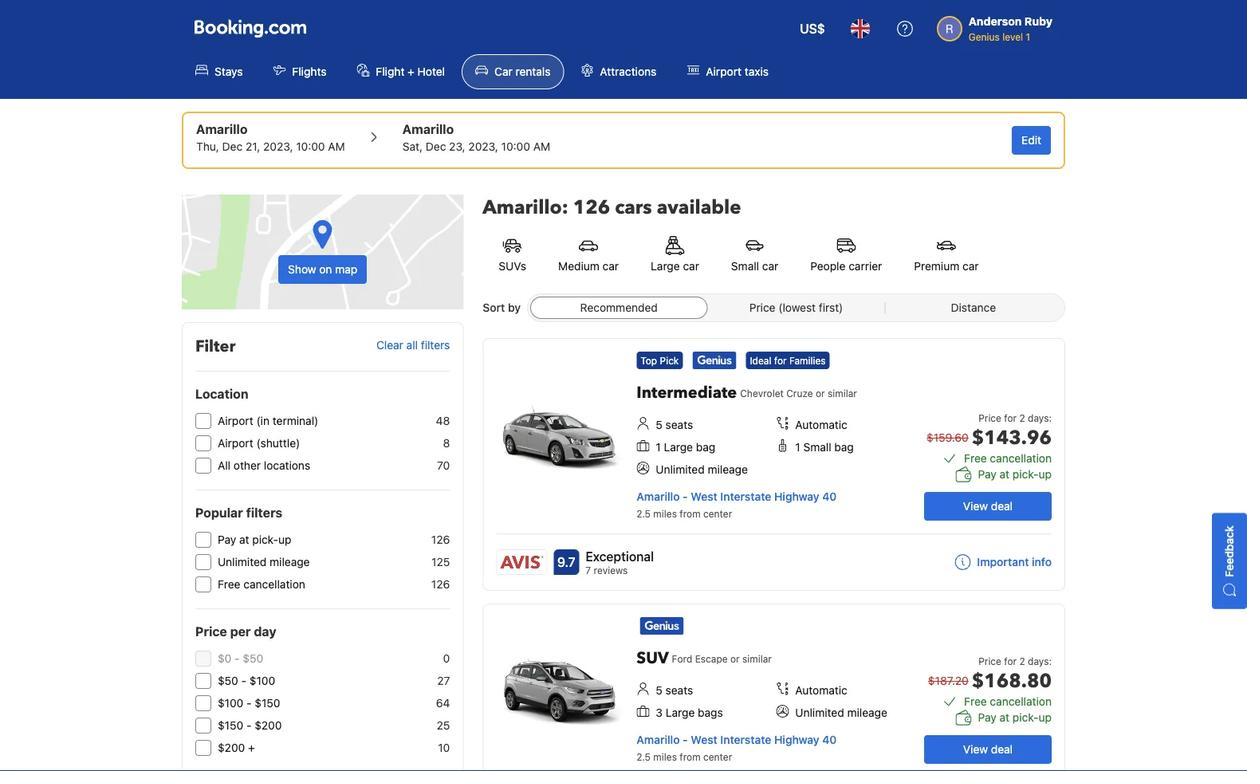 Task type: describe. For each thing, give the bounding box(es) containing it.
0 horizontal spatial filters
[[246, 505, 282, 520]]

medium car button
[[542, 226, 635, 284]]

show on map
[[288, 263, 357, 276]]

- down 1 large bag
[[683, 490, 688, 503]]

125
[[432, 555, 450, 569]]

sort
[[483, 301, 505, 314]]

seats for suv
[[666, 684, 693, 697]]

price (lowest first)
[[749, 301, 843, 314]]

8
[[443, 437, 450, 450]]

view for $143.96
[[963, 500, 988, 513]]

1 vertical spatial $100
[[218, 697, 243, 710]]

25
[[437, 719, 450, 732]]

airport for airport (shuttle)
[[218, 437, 253, 450]]

price for 2 days: $159.60 $143.96
[[927, 412, 1052, 451]]

drop-off date element
[[403, 139, 550, 155]]

1 vertical spatial pick-
[[252, 533, 278, 546]]

similar for suv
[[742, 653, 772, 664]]

clear all filters
[[376, 339, 450, 352]]

small inside button
[[731, 260, 759, 273]]

pick- for $143.96
[[1013, 468, 1039, 481]]

anderson ruby genius level 1
[[969, 15, 1053, 42]]

skip to main content element
[[0, 0, 1247, 99]]

large inside button
[[651, 260, 680, 273]]

people carrier button
[[794, 226, 898, 284]]

21,
[[246, 140, 260, 153]]

10
[[438, 741, 450, 754]]

23,
[[449, 140, 465, 153]]

chevrolet
[[740, 388, 784, 399]]

1 vertical spatial at
[[239, 533, 249, 546]]

from for suv
[[680, 751, 701, 762]]

exceptional
[[586, 549, 654, 564]]

taxis
[[745, 65, 769, 78]]

40 for suv
[[822, 733, 837, 746]]

5 seats for suv
[[656, 684, 693, 697]]

reviews
[[594, 565, 628, 576]]

thu,
[[196, 140, 219, 153]]

$200 +
[[218, 741, 255, 754]]

flight + hotel link
[[343, 54, 459, 89]]

or for suv
[[730, 653, 740, 664]]

ideal for families
[[750, 355, 826, 366]]

amarillo down 3
[[637, 733, 680, 746]]

price for price (lowest first)
[[749, 301, 775, 314]]

for for $143.96
[[1004, 412, 1017, 423]]

top pick
[[641, 355, 679, 366]]

exceptional 7 reviews
[[586, 549, 654, 576]]

people
[[810, 260, 846, 273]]

cancellation for $168.80
[[990, 695, 1052, 708]]

from for intermediate
[[680, 508, 701, 519]]

airport (shuttle)
[[218, 437, 300, 450]]

1 inside the anderson ruby genius level 1
[[1026, 31, 1030, 42]]

airport for airport taxis
[[706, 65, 742, 78]]

1 horizontal spatial $150
[[255, 697, 280, 710]]

pay for $168.80
[[978, 711, 997, 724]]

day
[[254, 624, 276, 639]]

car rentals
[[494, 65, 551, 78]]

suvs button
[[483, 226, 542, 284]]

premium car button
[[898, 226, 995, 284]]

2023, for amarillo sat, dec 23, 2023, 10:00 am
[[468, 140, 498, 153]]

other
[[234, 459, 261, 472]]

flight
[[376, 65, 405, 78]]

bag for 1 large bag
[[696, 441, 715, 454]]

flight + hotel
[[376, 65, 445, 78]]

1 horizontal spatial small
[[803, 441, 831, 454]]

amarillo thu, dec 21, 2023, 10:00 am
[[196, 122, 345, 153]]

1 vertical spatial free
[[218, 578, 240, 591]]

view deal button for $143.96
[[924, 492, 1052, 521]]

1 vertical spatial unlimited
[[218, 555, 267, 569]]

(shuttle)
[[256, 437, 300, 450]]

feedback button
[[1212, 513, 1247, 609]]

bags
[[698, 706, 723, 719]]

- for 27
[[241, 674, 246, 687]]

3
[[656, 706, 663, 719]]

2 vertical spatial unlimited mileage
[[795, 706, 887, 719]]

product card group containing $168.80
[[483, 604, 1065, 771]]

0
[[443, 652, 450, 665]]

3 large bags
[[656, 706, 723, 719]]

interstate for intermediate
[[720, 490, 771, 503]]

product card group containing $143.96
[[483, 338, 1071, 591]]

pay for $143.96
[[978, 468, 997, 481]]

view for $168.80
[[963, 743, 988, 756]]

1 vertical spatial $200
[[218, 741, 245, 754]]

$0 - $50
[[218, 652, 263, 665]]

view deal button for $168.80
[[924, 735, 1052, 764]]

clear
[[376, 339, 403, 352]]

for for $168.80
[[1004, 655, 1017, 667]]

airport (in terminal)
[[218, 414, 318, 427]]

miles for suv
[[653, 751, 677, 762]]

1 horizontal spatial unlimited mileage
[[656, 463, 748, 476]]

all
[[406, 339, 418, 352]]

1 vertical spatial pay at pick-up
[[218, 533, 291, 546]]

1 horizontal spatial $50
[[243, 652, 263, 665]]

large car button
[[635, 226, 715, 284]]

ruby
[[1025, 15, 1053, 28]]

2 horizontal spatial unlimited
[[795, 706, 844, 719]]

1 vertical spatial up
[[278, 533, 291, 546]]

cruze
[[786, 388, 813, 399]]

free for $168.80
[[964, 695, 987, 708]]

126 for free cancellation
[[431, 578, 450, 591]]

free cancellation for $143.96
[[964, 452, 1052, 465]]

$0
[[218, 652, 232, 665]]

1 vertical spatial free cancellation
[[218, 578, 305, 591]]

show on map button
[[182, 195, 464, 309]]

- for 64
[[247, 697, 252, 710]]

large for suv
[[666, 706, 695, 719]]

sat,
[[403, 140, 423, 153]]

2.5 for intermediate
[[637, 508, 651, 519]]

2 for $168.80
[[1019, 655, 1025, 667]]

highway for suv
[[774, 733, 819, 746]]

dec for amarillo thu, dec 21, 2023, 10:00 am
[[222, 140, 243, 153]]

amarillo down 1 large bag
[[637, 490, 680, 503]]

$143.96
[[972, 425, 1052, 451]]

2023, for amarillo thu, dec 21, 2023, 10:00 am
[[263, 140, 293, 153]]

+ for flight
[[408, 65, 415, 78]]

10:00 for amarillo thu, dec 21, 2023, 10:00 am
[[296, 140, 325, 153]]

- for 0
[[235, 652, 240, 665]]

am for amarillo thu, dec 21, 2023, 10:00 am
[[328, 140, 345, 153]]

$187.20
[[928, 674, 969, 687]]

pick-up date element
[[196, 139, 345, 155]]

10:00 for amarillo sat, dec 23, 2023, 10:00 am
[[501, 140, 530, 153]]

view deal for $143.96
[[963, 500, 1013, 513]]

- for 25
[[246, 719, 252, 732]]

attractions
[[600, 65, 657, 78]]

car for large car
[[683, 260, 699, 273]]

car for small car
[[762, 260, 778, 273]]

1 small bag
[[795, 441, 854, 454]]

sort by
[[483, 301, 521, 314]]

0 vertical spatial $100
[[249, 674, 275, 687]]

cancellation for $143.96
[[990, 452, 1052, 465]]

top
[[641, 355, 657, 366]]

escape
[[695, 653, 728, 664]]

1 for 1 small bag
[[795, 441, 800, 454]]

pick
[[660, 355, 679, 366]]

hotel
[[418, 65, 445, 78]]

edit
[[1022, 134, 1041, 147]]

intermediate
[[637, 382, 737, 404]]

2.5 for suv
[[637, 751, 651, 762]]

price for price for 2 days: $187.20 $168.80
[[979, 655, 1001, 667]]

(in
[[256, 414, 270, 427]]

pick-up location element
[[196, 120, 345, 139]]

2 for $143.96
[[1019, 412, 1025, 423]]

deal for $143.96
[[991, 500, 1013, 513]]

people carrier
[[810, 260, 882, 273]]

map
[[335, 263, 357, 276]]

large car
[[651, 260, 699, 273]]

2 vertical spatial mileage
[[847, 706, 887, 719]]

flights link
[[260, 54, 340, 89]]

important
[[977, 555, 1029, 569]]

$150 - $200
[[218, 719, 282, 732]]

5 seats for intermediate
[[656, 418, 693, 431]]

filters inside clear all filters button
[[421, 339, 450, 352]]

1 vertical spatial $150
[[218, 719, 243, 732]]

anderson
[[969, 15, 1022, 28]]

- down 3 large bags
[[683, 733, 688, 746]]

all other locations
[[218, 459, 310, 472]]

amarillo inside amarillo sat, dec 23, 2023, 10:00 am
[[403, 122, 454, 137]]

0 vertical spatial for
[[774, 355, 787, 366]]

0 vertical spatial 126
[[573, 194, 610, 220]]

carrier
[[849, 260, 882, 273]]

automatic for suv
[[795, 684, 847, 697]]

5 for suv
[[656, 684, 663, 697]]

distance
[[951, 301, 996, 314]]

amarillo inside amarillo thu, dec 21, 2023, 10:00 am
[[196, 122, 248, 137]]

1 vertical spatial pay
[[218, 533, 236, 546]]

suv
[[637, 647, 669, 669]]

0 horizontal spatial unlimited mileage
[[218, 555, 310, 569]]



Task type: vqa. For each thing, say whether or not it's contained in the screenshot.
1st "Dallas-Fort Worth International Airport" Group from the left
no



Task type: locate. For each thing, give the bounding box(es) containing it.
1 horizontal spatial $200
[[255, 719, 282, 732]]

from down 1 large bag
[[680, 508, 701, 519]]

or inside intermediate chevrolet cruze or similar
[[816, 388, 825, 399]]

2 interstate from the top
[[720, 733, 771, 746]]

center for suv
[[703, 751, 732, 762]]

2 product card group from the top
[[483, 604, 1065, 771]]

premium
[[914, 260, 959, 273]]

0 vertical spatial small
[[731, 260, 759, 273]]

car right premium
[[963, 260, 979, 273]]

5 seats up 3 large bags
[[656, 684, 693, 697]]

0 vertical spatial seats
[[666, 418, 693, 431]]

up down $143.96 on the bottom right of the page
[[1039, 468, 1052, 481]]

1 amarillo - west interstate highway 40 2.5 miles from center from the top
[[637, 490, 837, 519]]

126 left cars
[[573, 194, 610, 220]]

1 horizontal spatial 2023,
[[468, 140, 498, 153]]

automatic for intermediate
[[795, 418, 847, 431]]

2 view from the top
[[963, 743, 988, 756]]

27
[[437, 674, 450, 687]]

126 up 125
[[431, 533, 450, 546]]

0 vertical spatial at
[[1000, 468, 1010, 481]]

west for intermediate
[[691, 490, 717, 503]]

airport left 'taxis'
[[706, 65, 742, 78]]

- right the $0
[[235, 652, 240, 665]]

1 vertical spatial west
[[691, 733, 717, 746]]

10:00 inside amarillo thu, dec 21, 2023, 10:00 am
[[296, 140, 325, 153]]

pick- down popular filters
[[252, 533, 278, 546]]

dec inside amarillo sat, dec 23, 2023, 10:00 am
[[426, 140, 446, 153]]

large right 3
[[666, 706, 695, 719]]

$200 down $100 - $150 at the bottom left of page
[[255, 719, 282, 732]]

amarillo:
[[483, 194, 568, 220]]

2 inside price for 2 days: $187.20 $168.80
[[1019, 655, 1025, 667]]

48
[[436, 414, 450, 427]]

1 dec from the left
[[222, 140, 243, 153]]

0 vertical spatial airport
[[706, 65, 742, 78]]

9.7
[[557, 555, 575, 570]]

0 vertical spatial west
[[691, 490, 717, 503]]

view deal for $168.80
[[963, 743, 1013, 756]]

2 vertical spatial at
[[1000, 711, 1010, 724]]

2 up $168.80
[[1019, 655, 1025, 667]]

large down the intermediate
[[664, 441, 693, 454]]

medium car
[[558, 260, 619, 273]]

1 2.5 from the top
[[637, 508, 651, 519]]

car up "price (lowest first)" in the top right of the page
[[762, 260, 778, 273]]

west down bags
[[691, 733, 717, 746]]

- up $150 - $200
[[247, 697, 252, 710]]

days: for $168.80
[[1028, 655, 1052, 667]]

days: up $168.80
[[1028, 655, 1052, 667]]

1 vertical spatial cancellation
[[243, 578, 305, 591]]

1 vertical spatial large
[[664, 441, 693, 454]]

$50 - $100
[[218, 674, 275, 687]]

center down 1 large bag
[[703, 508, 732, 519]]

2 2023, from the left
[[468, 140, 498, 153]]

2023, inside amarillo thu, dec 21, 2023, 10:00 am
[[263, 140, 293, 153]]

up down popular filters
[[278, 533, 291, 546]]

$150 up $200 +
[[218, 719, 243, 732]]

1 horizontal spatial am
[[533, 140, 550, 153]]

0 vertical spatial 2.5
[[637, 508, 651, 519]]

1 highway from the top
[[774, 490, 819, 503]]

amarillo - west interstate highway 40 button
[[637, 490, 837, 503], [637, 733, 837, 746]]

1 horizontal spatial similar
[[828, 388, 857, 399]]

amarillo - west interstate highway 40 2.5 miles from center
[[637, 490, 837, 519], [637, 733, 837, 762]]

1 vertical spatial interstate
[[720, 733, 771, 746]]

$159.60
[[927, 431, 969, 444]]

popular
[[195, 505, 243, 520]]

view deal button down $168.80
[[924, 735, 1052, 764]]

+ left the hotel
[[408, 65, 415, 78]]

10:00 down the pick-up location element
[[296, 140, 325, 153]]

+ inside flight + hotel "link"
[[408, 65, 415, 78]]

medium
[[558, 260, 600, 273]]

filters right all
[[421, 339, 450, 352]]

customer rating 9.7 exceptional element
[[586, 547, 654, 566]]

2 vertical spatial pick-
[[1013, 711, 1039, 724]]

2 horizontal spatial mileage
[[847, 706, 887, 719]]

126 for pay at pick-up
[[431, 533, 450, 546]]

for up $168.80
[[1004, 655, 1017, 667]]

2 40 from the top
[[822, 733, 837, 746]]

0 vertical spatial view deal button
[[924, 492, 1052, 521]]

1 vertical spatial amarillo - west interstate highway 40 2.5 miles from center
[[637, 733, 837, 762]]

premium car
[[914, 260, 979, 273]]

car inside button
[[603, 260, 619, 273]]

1 vertical spatial or
[[730, 653, 740, 664]]

first)
[[819, 301, 843, 314]]

0 vertical spatial free cancellation
[[964, 452, 1052, 465]]

0 vertical spatial pick-
[[1013, 468, 1039, 481]]

price inside "sort by" element
[[749, 301, 775, 314]]

0 horizontal spatial similar
[[742, 653, 772, 664]]

interstate for suv
[[720, 733, 771, 746]]

am down the pick-up location element
[[328, 140, 345, 153]]

1 vertical spatial deal
[[991, 743, 1013, 756]]

1 vertical spatial small
[[803, 441, 831, 454]]

1 horizontal spatial 10:00
[[501, 140, 530, 153]]

1 am from the left
[[328, 140, 345, 153]]

suv ford escape or similar
[[637, 647, 772, 669]]

similar inside intermediate chevrolet cruze or similar
[[828, 388, 857, 399]]

pick-
[[1013, 468, 1039, 481], [252, 533, 278, 546], [1013, 711, 1039, 724]]

1 bag from the left
[[696, 441, 715, 454]]

0 vertical spatial highway
[[774, 490, 819, 503]]

1 vertical spatial 5
[[656, 684, 663, 697]]

1 seats from the top
[[666, 418, 693, 431]]

1 horizontal spatial mileage
[[708, 463, 748, 476]]

airport up all
[[218, 437, 253, 450]]

miles up exceptional
[[653, 508, 677, 519]]

for inside "price for 2 days: $159.60 $143.96"
[[1004, 412, 1017, 423]]

amarillo - west interstate highway 40 2.5 miles from center for intermediate
[[637, 490, 837, 519]]

2 west from the top
[[691, 733, 717, 746]]

view down $187.20 on the right
[[963, 743, 988, 756]]

am for amarillo sat, dec 23, 2023, 10:00 am
[[533, 140, 550, 153]]

$150
[[255, 697, 280, 710], [218, 719, 243, 732]]

0 vertical spatial or
[[816, 388, 825, 399]]

0 vertical spatial 5 seats
[[656, 418, 693, 431]]

10:00 inside amarillo sat, dec 23, 2023, 10:00 am
[[501, 140, 530, 153]]

at for $168.80
[[1000, 711, 1010, 724]]

- down $100 - $150 at the bottom left of page
[[246, 719, 252, 732]]

2 miles from the top
[[653, 751, 677, 762]]

1 interstate from the top
[[720, 490, 771, 503]]

west
[[691, 490, 717, 503], [691, 733, 717, 746]]

per
[[230, 624, 251, 639]]

view deal button up important
[[924, 492, 1052, 521]]

9.7 element
[[554, 549, 579, 575]]

1 view from the top
[[963, 500, 988, 513]]

1 amarillo - west interstate highway 40 button from the top
[[637, 490, 837, 503]]

0 vertical spatial pay
[[978, 468, 997, 481]]

level
[[1003, 31, 1023, 42]]

free down "price for 2 days: $159.60 $143.96" on the bottom right of page
[[964, 452, 987, 465]]

amarillo - west interstate highway 40 2.5 miles from center for suv
[[637, 733, 837, 762]]

deal up important
[[991, 500, 1013, 513]]

up for $168.80
[[1039, 711, 1052, 724]]

7
[[586, 565, 591, 576]]

pick- down $168.80
[[1013, 711, 1039, 724]]

5 for intermediate
[[656, 418, 663, 431]]

1 vertical spatial seats
[[666, 684, 693, 697]]

2 amarillo group from the left
[[403, 120, 550, 155]]

free for $143.96
[[964, 452, 987, 465]]

pay at pick-up for $143.96
[[978, 468, 1052, 481]]

at down popular filters
[[239, 533, 249, 546]]

miles down 3
[[653, 751, 677, 762]]

2 10:00 from the left
[[501, 140, 530, 153]]

price
[[749, 301, 775, 314], [979, 412, 1001, 423], [195, 624, 227, 639], [979, 655, 1001, 667]]

or for intermediate
[[816, 388, 825, 399]]

free up price per day on the bottom left of the page
[[218, 578, 240, 591]]

0 horizontal spatial 2023,
[[263, 140, 293, 153]]

from down 3 large bags
[[680, 751, 701, 762]]

1 view deal button from the top
[[924, 492, 1052, 521]]

0 vertical spatial pay at pick-up
[[978, 468, 1052, 481]]

0 vertical spatial unlimited
[[656, 463, 705, 476]]

2 car from the left
[[683, 260, 699, 273]]

large up recommended
[[651, 260, 680, 273]]

3 car from the left
[[762, 260, 778, 273]]

at
[[1000, 468, 1010, 481], [239, 533, 249, 546], [1000, 711, 1010, 724]]

recommended
[[580, 301, 658, 314]]

2 vertical spatial airport
[[218, 437, 253, 450]]

1 product card group from the top
[[483, 338, 1071, 591]]

view up important
[[963, 500, 988, 513]]

amarillo up thu,
[[196, 122, 248, 137]]

airport taxis
[[706, 65, 769, 78]]

up down $168.80
[[1039, 711, 1052, 724]]

supplied by rc - avis image
[[497, 550, 546, 574]]

- down $0 - $50 on the bottom of the page
[[241, 674, 246, 687]]

0 vertical spatial 40
[[822, 490, 837, 503]]

seats up 3 large bags
[[666, 684, 693, 697]]

dec for amarillo sat, dec 23, 2023, 10:00 am
[[426, 140, 446, 153]]

pay at pick-up down $168.80
[[978, 711, 1052, 724]]

1 vertical spatial mileage
[[270, 555, 310, 569]]

2023, inside amarillo sat, dec 23, 2023, 10:00 am
[[468, 140, 498, 153]]

popular filters
[[195, 505, 282, 520]]

similar right escape
[[742, 653, 772, 664]]

1 down cruze on the right
[[795, 441, 800, 454]]

1 5 seats from the top
[[656, 418, 693, 431]]

large for intermediate
[[664, 441, 693, 454]]

rentals
[[516, 65, 551, 78]]

amarillo - west interstate highway 40 2.5 miles from center down bags
[[637, 733, 837, 762]]

show
[[288, 263, 316, 276]]

center down bags
[[703, 751, 732, 762]]

feedback
[[1223, 525, 1236, 577]]

days: inside price for 2 days: $187.20 $168.80
[[1028, 655, 1052, 667]]

suvs
[[499, 260, 526, 273]]

similar for intermediate
[[828, 388, 857, 399]]

car rentals link
[[462, 54, 564, 89]]

from
[[680, 508, 701, 519], [680, 751, 701, 762]]

0 vertical spatial deal
[[991, 500, 1013, 513]]

center for intermediate
[[703, 508, 732, 519]]

1 view deal from the top
[[963, 500, 1013, 513]]

amarillo
[[196, 122, 248, 137], [403, 122, 454, 137], [637, 490, 680, 503], [637, 733, 680, 746]]

1 vertical spatial amarillo - west interstate highway 40 button
[[637, 733, 837, 746]]

airport left (in
[[218, 414, 253, 427]]

1 miles from the top
[[653, 508, 677, 519]]

2 horizontal spatial unlimited mileage
[[795, 706, 887, 719]]

for right the ideal
[[774, 355, 787, 366]]

0 horizontal spatial 10:00
[[296, 140, 325, 153]]

at down $143.96 on the bottom right of the page
[[1000, 468, 1010, 481]]

$200
[[255, 719, 282, 732], [218, 741, 245, 754]]

sort by element
[[527, 293, 1065, 322]]

car right 'medium' in the left top of the page
[[603, 260, 619, 273]]

price left per
[[195, 624, 227, 639]]

0 horizontal spatial am
[[328, 140, 345, 153]]

free cancellation down $168.80
[[964, 695, 1052, 708]]

1 horizontal spatial 1
[[795, 441, 800, 454]]

1 vertical spatial 2.5
[[637, 751, 651, 762]]

0 vertical spatial center
[[703, 508, 732, 519]]

price for 2 days: $187.20 $168.80
[[928, 655, 1052, 694]]

pay at pick-up for $168.80
[[978, 711, 1052, 724]]

on
[[319, 263, 332, 276]]

1 horizontal spatial amarillo group
[[403, 120, 550, 155]]

at for $143.96
[[1000, 468, 1010, 481]]

car for premium car
[[963, 260, 979, 273]]

edit button
[[1012, 126, 1051, 155]]

1 vertical spatial 5 seats
[[656, 684, 693, 697]]

5 seats
[[656, 418, 693, 431], [656, 684, 693, 697]]

0 horizontal spatial small
[[731, 260, 759, 273]]

0 vertical spatial unlimited mileage
[[656, 463, 748, 476]]

2 view deal from the top
[[963, 743, 1013, 756]]

us$
[[800, 21, 825, 36]]

west for suv
[[691, 733, 717, 746]]

2 2.5 from the top
[[637, 751, 651, 762]]

1 2023, from the left
[[263, 140, 293, 153]]

up
[[1039, 468, 1052, 481], [278, 533, 291, 546], [1039, 711, 1052, 724]]

1 amarillo group from the left
[[196, 120, 345, 155]]

126 down 125
[[431, 578, 450, 591]]

1 vertical spatial from
[[680, 751, 701, 762]]

product card group
[[483, 338, 1071, 591], [483, 604, 1065, 771]]

2 from from the top
[[680, 751, 701, 762]]

region
[[470, 220, 1078, 290]]

126
[[573, 194, 610, 220], [431, 533, 450, 546], [431, 578, 450, 591]]

dec inside amarillo thu, dec 21, 2023, 10:00 am
[[222, 140, 243, 153]]

2 amarillo - west interstate highway 40 button from the top
[[637, 733, 837, 746]]

small car
[[731, 260, 778, 273]]

similar right cruze on the right
[[828, 388, 857, 399]]

locations
[[264, 459, 310, 472]]

2 2 from the top
[[1019, 655, 1025, 667]]

1 car from the left
[[603, 260, 619, 273]]

free cancellation for $168.80
[[964, 695, 1052, 708]]

car for medium car
[[603, 260, 619, 273]]

1 horizontal spatial +
[[408, 65, 415, 78]]

similar inside suv ford escape or similar
[[742, 653, 772, 664]]

or right cruze on the right
[[816, 388, 825, 399]]

+ down $150 - $200
[[248, 741, 255, 754]]

5 up 1 large bag
[[656, 418, 663, 431]]

1 west from the top
[[691, 490, 717, 503]]

1 vertical spatial 40
[[822, 733, 837, 746]]

price for price per day
[[195, 624, 227, 639]]

0 vertical spatial filters
[[421, 339, 450, 352]]

dec left 23,
[[426, 140, 446, 153]]

2 5 from the top
[[656, 684, 663, 697]]

2 vertical spatial free
[[964, 695, 987, 708]]

airport inside "skip to main content" 'element'
[[706, 65, 742, 78]]

2 view deal button from the top
[[924, 735, 1052, 764]]

days: up $143.96 on the bottom right of the page
[[1028, 412, 1052, 423]]

0 vertical spatial 2
[[1019, 412, 1025, 423]]

by
[[508, 301, 521, 314]]

1 down the intermediate
[[656, 441, 661, 454]]

families
[[789, 355, 826, 366]]

$200 down $150 - $200
[[218, 741, 245, 754]]

2 up $143.96 on the bottom right of the page
[[1019, 412, 1025, 423]]

pay
[[978, 468, 997, 481], [218, 533, 236, 546], [978, 711, 997, 724]]

0 vertical spatial $200
[[255, 719, 282, 732]]

1 vertical spatial similar
[[742, 653, 772, 664]]

amarillo - west interstate highway 40 2.5 miles from center down 1 large bag
[[637, 490, 837, 519]]

price inside price for 2 days: $187.20 $168.80
[[979, 655, 1001, 667]]

cancellation
[[990, 452, 1052, 465], [243, 578, 305, 591], [990, 695, 1052, 708]]

amarillo: 126 cars available
[[483, 194, 741, 220]]

0 horizontal spatial 1
[[656, 441, 661, 454]]

-
[[683, 490, 688, 503], [235, 652, 240, 665], [241, 674, 246, 687], [247, 697, 252, 710], [246, 719, 252, 732], [683, 733, 688, 746]]

am up amarillo:
[[533, 140, 550, 153]]

+ for $200
[[248, 741, 255, 754]]

2.5
[[637, 508, 651, 519], [637, 751, 651, 762]]

days: inside "price for 2 days: $159.60 $143.96"
[[1028, 412, 1052, 423]]

0 vertical spatial mileage
[[708, 463, 748, 476]]

amarillo - west interstate highway 40 button for suv
[[637, 733, 837, 746]]

$50
[[243, 652, 263, 665], [218, 674, 238, 687]]

free cancellation up day
[[218, 578, 305, 591]]

1 vertical spatial automatic
[[795, 684, 847, 697]]

for inside price for 2 days: $187.20 $168.80
[[1004, 655, 1017, 667]]

0 vertical spatial days:
[[1028, 412, 1052, 423]]

1 vertical spatial view
[[963, 743, 988, 756]]

$100 up $100 - $150 at the bottom left of page
[[249, 674, 275, 687]]

for
[[774, 355, 787, 366], [1004, 412, 1017, 423], [1004, 655, 1017, 667]]

highway for intermediate
[[774, 490, 819, 503]]

important info
[[977, 555, 1052, 569]]

2 am from the left
[[533, 140, 550, 153]]

0 vertical spatial interstate
[[720, 490, 771, 503]]

search summary element
[[182, 112, 1065, 169]]

1 40 from the top
[[822, 490, 837, 503]]

0 vertical spatial up
[[1039, 468, 1052, 481]]

airport for airport (in terminal)
[[218, 414, 253, 427]]

seats up 1 large bag
[[666, 418, 693, 431]]

4 car from the left
[[963, 260, 979, 273]]

1 from from the top
[[680, 508, 701, 519]]

price up $143.96 on the bottom right of the page
[[979, 412, 1001, 423]]

1 horizontal spatial unlimited
[[656, 463, 705, 476]]

stays
[[215, 65, 243, 78]]

pay down price for 2 days: $187.20 $168.80
[[978, 711, 997, 724]]

1 10:00 from the left
[[296, 140, 325, 153]]

unlimited
[[656, 463, 705, 476], [218, 555, 267, 569], [795, 706, 844, 719]]

1 vertical spatial 126
[[431, 533, 450, 546]]

price per day
[[195, 624, 276, 639]]

bag for 1 small bag
[[834, 441, 854, 454]]

deal for $168.80
[[991, 743, 1013, 756]]

$50 up $50 - $100
[[243, 652, 263, 665]]

view deal button
[[924, 492, 1052, 521], [924, 735, 1052, 764]]

am inside amarillo sat, dec 23, 2023, 10:00 am
[[533, 140, 550, 153]]

miles
[[653, 508, 677, 519], [653, 751, 677, 762]]

1 vertical spatial filters
[[246, 505, 282, 520]]

0 vertical spatial $150
[[255, 697, 280, 710]]

view deal up important
[[963, 500, 1013, 513]]

amarillo - west interstate highway 40 button down 1 large bag
[[637, 490, 837, 503]]

amarillo - west interstate highway 40 button for intermediate
[[637, 490, 837, 503]]

days: for $143.96
[[1028, 412, 1052, 423]]

0 vertical spatial amarillo - west interstate highway 40 button
[[637, 490, 837, 503]]

price inside "price for 2 days: $159.60 $143.96"
[[979, 412, 1001, 423]]

2 days: from the top
[[1028, 655, 1052, 667]]

2023, down the pick-up location element
[[263, 140, 293, 153]]

amarillo - west interstate highway 40 button down bags
[[637, 733, 837, 746]]

1 horizontal spatial or
[[816, 388, 825, 399]]

genius
[[969, 31, 1000, 42]]

1 vertical spatial product card group
[[483, 604, 1065, 771]]

(lowest
[[779, 301, 816, 314]]

2 vertical spatial up
[[1039, 711, 1052, 724]]

0 vertical spatial similar
[[828, 388, 857, 399]]

40
[[822, 490, 837, 503], [822, 733, 837, 746]]

price left (lowest
[[749, 301, 775, 314]]

pay down "price for 2 days: $159.60 $143.96" on the bottom right of page
[[978, 468, 997, 481]]

1 days: from the top
[[1028, 412, 1052, 423]]

amarillo group
[[196, 120, 345, 155], [403, 120, 550, 155]]

0 horizontal spatial unlimited
[[218, 555, 267, 569]]

large
[[651, 260, 680, 273], [664, 441, 693, 454], [666, 706, 695, 719]]

0 vertical spatial view deal
[[963, 500, 1013, 513]]

pay down popular
[[218, 533, 236, 546]]

2 center from the top
[[703, 751, 732, 762]]

or right escape
[[730, 653, 740, 664]]

cancellation down $168.80
[[990, 695, 1052, 708]]

or
[[816, 388, 825, 399], [730, 653, 740, 664]]

0 vertical spatial view
[[963, 500, 988, 513]]

pick- down $143.96 on the bottom right of the page
[[1013, 468, 1039, 481]]

2 dec from the left
[[426, 140, 446, 153]]

filter
[[195, 336, 235, 358]]

40 for intermediate
[[822, 490, 837, 503]]

for up $143.96 on the bottom right of the page
[[1004, 412, 1017, 423]]

seats for intermediate
[[666, 418, 693, 431]]

deal down $168.80
[[991, 743, 1013, 756]]

2 highway from the top
[[774, 733, 819, 746]]

pick- for $168.80
[[1013, 711, 1039, 724]]

drop-off location element
[[403, 120, 550, 139]]

2 amarillo - west interstate highway 40 2.5 miles from center from the top
[[637, 733, 837, 762]]

available
[[657, 194, 741, 220]]

cancellation up day
[[243, 578, 305, 591]]

amarillo up sat,
[[403, 122, 454, 137]]

0 horizontal spatial $50
[[218, 674, 238, 687]]

pay at pick-up down popular filters
[[218, 533, 291, 546]]

2 inside "price for 2 days: $159.60 $143.96"
[[1019, 412, 1025, 423]]

info
[[1032, 555, 1052, 569]]

2 seats from the top
[[666, 684, 693, 697]]

view deal down $168.80
[[963, 743, 1013, 756]]

free cancellation down $143.96 on the bottom right of the page
[[964, 452, 1052, 465]]

1 horizontal spatial dec
[[426, 140, 446, 153]]

miles for intermediate
[[653, 508, 677, 519]]

1 2 from the top
[[1019, 412, 1025, 423]]

at down $168.80
[[1000, 711, 1010, 724]]

1 automatic from the top
[[795, 418, 847, 431]]

ford
[[672, 653, 692, 664]]

pay at pick-up down $143.96 on the bottom right of the page
[[978, 468, 1052, 481]]

price up $168.80
[[979, 655, 1001, 667]]

1 center from the top
[[703, 508, 732, 519]]

1 vertical spatial 2
[[1019, 655, 1025, 667]]

2 deal from the top
[[991, 743, 1013, 756]]

2 5 seats from the top
[[656, 684, 693, 697]]

1 vertical spatial $50
[[218, 674, 238, 687]]

0 horizontal spatial mileage
[[270, 555, 310, 569]]

1 deal from the top
[[991, 500, 1013, 513]]

filters right popular
[[246, 505, 282, 520]]

1 vertical spatial highway
[[774, 733, 819, 746]]

10:00 down drop-off location element
[[501, 140, 530, 153]]

filters
[[421, 339, 450, 352], [246, 505, 282, 520]]

2 automatic from the top
[[795, 684, 847, 697]]

location
[[195, 386, 248, 401]]

1 vertical spatial +
[[248, 741, 255, 754]]

up for $143.96
[[1039, 468, 1052, 481]]

cars
[[615, 194, 652, 220]]

0 vertical spatial cancellation
[[990, 452, 1052, 465]]

amarillo sat, dec 23, 2023, 10:00 am
[[403, 122, 550, 153]]

important info button
[[955, 554, 1052, 570]]

car down the available
[[683, 260, 699, 273]]

region containing suvs
[[470, 220, 1078, 290]]

small down cruze on the right
[[803, 441, 831, 454]]

2 bag from the left
[[834, 441, 854, 454]]

2 vertical spatial pay at pick-up
[[978, 711, 1052, 724]]

0 horizontal spatial $150
[[218, 719, 243, 732]]

$100 down $50 - $100
[[218, 697, 243, 710]]

2 vertical spatial 126
[[431, 578, 450, 591]]

1 for 1 large bag
[[656, 441, 661, 454]]

1 5 from the top
[[656, 418, 663, 431]]

days:
[[1028, 412, 1052, 423], [1028, 655, 1052, 667]]

price for price for 2 days: $159.60 $143.96
[[979, 412, 1001, 423]]

+
[[408, 65, 415, 78], [248, 741, 255, 754]]

am inside amarillo thu, dec 21, 2023, 10:00 am
[[328, 140, 345, 153]]

or inside suv ford escape or similar
[[730, 653, 740, 664]]



